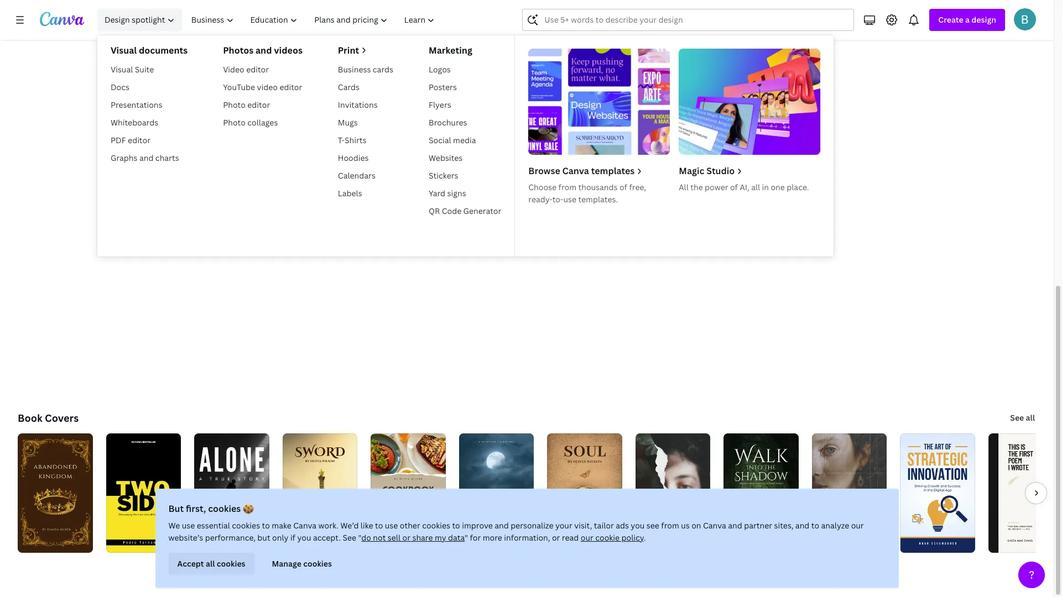 Task type: describe. For each thing, give the bounding box(es) containing it.
visual suite
[[111, 64, 154, 75]]

cards
[[373, 64, 393, 75]]

videos
[[274, 44, 303, 56]]

visual suite link
[[106, 61, 192, 79]]

1 to from the left
[[262, 521, 270, 531]]

1 or from the left
[[403, 533, 411, 543]]

book
[[18, 412, 43, 425]]

in
[[762, 182, 769, 193]]

video
[[223, 64, 244, 75]]

and down pdf editor link
[[139, 153, 154, 163]]

qr code generator
[[429, 206, 502, 216]]

accept all cookies button
[[169, 553, 254, 576]]

data
[[448, 533, 465, 543]]

cookie
[[596, 533, 620, 543]]

yard signs link
[[424, 185, 506, 203]]

all inside the design spotlight menu
[[752, 182, 760, 193]]

share
[[413, 533, 433, 543]]

your
[[556, 521, 573, 531]]

of for magic studio
[[730, 182, 738, 193]]

0 horizontal spatial use
[[182, 521, 195, 531]]

browse canva templates
[[529, 165, 635, 177]]

partner
[[744, 521, 773, 531]]

create a design button
[[930, 9, 1006, 31]]

video editor link
[[219, 61, 307, 79]]

to-
[[553, 194, 564, 205]]

design spotlight menu
[[97, 35, 834, 257]]

4 to from the left
[[812, 521, 820, 531]]

accept
[[177, 559, 204, 569]]

design
[[972, 14, 997, 25]]

choose
[[529, 182, 557, 193]]

but first, cookies 🍪
[[169, 503, 254, 515]]

0 horizontal spatial you
[[297, 533, 311, 543]]

on
[[692, 521, 701, 531]]

place.
[[787, 182, 809, 193]]

and up video editor link
[[256, 44, 272, 56]]

social media
[[429, 135, 476, 146]]

like
[[361, 521, 373, 531]]

cards link
[[334, 79, 398, 96]]

signs
[[447, 188, 466, 199]]

accept all cookies
[[177, 559, 245, 569]]

photos
[[223, 44, 254, 56]]

whiteboards
[[111, 117, 158, 128]]

2 to from the left
[[375, 521, 383, 531]]

shirts
[[345, 135, 367, 146]]

Search search field
[[545, 9, 833, 30]]

collages
[[248, 117, 278, 128]]

but first, cookies 🍪 dialog
[[155, 489, 899, 589]]

visual documents
[[111, 44, 188, 56]]

manage
[[272, 559, 302, 569]]

youtube video editor
[[223, 82, 302, 92]]

charts
[[155, 153, 179, 163]]

from inside we use essential cookies to make canva work. we'd like to use other cookies to improve and personalize your visit, tailor ads you see from us on canva and partner sites, and to analyze our website's performance, but only if you accept. see "
[[661, 521, 679, 531]]

1 horizontal spatial use
[[385, 521, 398, 531]]

work.
[[319, 521, 339, 531]]

do not sell or share my data " for more information, or read our cookie policy .
[[362, 533, 646, 543]]

covers
[[45, 412, 79, 425]]

ready-
[[529, 194, 553, 205]]

0 vertical spatial see
[[1011, 413, 1024, 423]]

all for see all
[[1026, 413, 1035, 423]]

t-shirts link
[[334, 132, 398, 149]]

stickers
[[429, 170, 459, 181]]

from inside choose from thousands of free, ready-to-use templates.
[[559, 182, 577, 193]]

we use essential cookies to make canva work. we'd like to use other cookies to improve and personalize your visit, tailor ads you see from us on canva and partner sites, and to analyze our website's performance, but only if you accept. see "
[[169, 521, 864, 543]]

my
[[435, 533, 446, 543]]

thousands
[[579, 182, 618, 193]]

see all link
[[1010, 407, 1037, 429]]

3 to from the left
[[452, 521, 460, 531]]

labels link
[[334, 185, 398, 203]]

cookies up the essential
[[208, 503, 241, 515]]

analyze
[[822, 521, 850, 531]]

we'd
[[341, 521, 359, 531]]

pdf editor link
[[106, 132, 192, 149]]

cookies down 🍪
[[232, 521, 260, 531]]

2 " from the left
[[465, 533, 468, 543]]

do not sell or share my data link
[[362, 533, 465, 543]]

see
[[647, 521, 660, 531]]

photo collages
[[223, 117, 278, 128]]

calendars link
[[334, 167, 398, 185]]

flyers link
[[424, 96, 506, 114]]

book covers link
[[18, 412, 79, 425]]

and up do not sell or share my data " for more information, or read our cookie policy .
[[495, 521, 509, 531]]

graphs and charts
[[111, 153, 179, 163]]

one
[[771, 182, 785, 193]]

🍪
[[243, 503, 254, 515]]

social media link
[[424, 132, 506, 149]]

photo editor
[[223, 100, 270, 110]]

cookies inside manage cookies button
[[303, 559, 332, 569]]

photo collages link
[[219, 114, 307, 132]]

ai,
[[740, 182, 750, 193]]

visual for visual suite
[[111, 64, 133, 75]]

policy
[[622, 533, 644, 543]]

see inside we use essential cookies to make canva work. we'd like to use other cookies to improve and personalize your visit, tailor ads you see from us on canva and partner sites, and to analyze our website's performance, but only if you accept. see "
[[343, 533, 356, 543]]

other
[[400, 521, 420, 531]]

yard signs
[[429, 188, 466, 199]]

brad klo image
[[1014, 8, 1037, 30]]

cookies inside the accept all cookies 'button'
[[217, 559, 245, 569]]

personalize
[[511, 521, 554, 531]]

youtube
[[223, 82, 255, 92]]

t-shirts
[[338, 135, 367, 146]]

information,
[[504, 533, 550, 543]]

but
[[258, 533, 270, 543]]

whiteboards link
[[106, 114, 192, 132]]

2 or from the left
[[552, 533, 560, 543]]

spotlight
[[132, 14, 165, 25]]

design spotlight button
[[97, 9, 182, 31]]

magic
[[679, 165, 705, 177]]

editor right video
[[280, 82, 302, 92]]

code
[[442, 206, 462, 216]]

logos link
[[424, 61, 506, 79]]

qr code generator link
[[424, 203, 506, 220]]

our cookie policy link
[[581, 533, 644, 543]]

sites,
[[775, 521, 794, 531]]

photo editor link
[[219, 96, 307, 114]]

websites link
[[424, 149, 506, 167]]



Task type: vqa. For each thing, say whether or not it's contained in the screenshot.
People
no



Task type: locate. For each thing, give the bounding box(es) containing it.
0 vertical spatial photo
[[223, 100, 246, 110]]

flyers
[[429, 100, 451, 110]]

you right 'if'
[[297, 533, 311, 543]]

see
[[1011, 413, 1024, 423], [343, 533, 356, 543]]

photos and videos
[[223, 44, 303, 56]]

visual up visual suite at left top
[[111, 44, 137, 56]]

1 horizontal spatial of
[[730, 182, 738, 193]]

use inside choose from thousands of free, ready-to-use templates.
[[564, 194, 577, 205]]

we
[[169, 521, 180, 531]]

0 horizontal spatial see
[[343, 533, 356, 543]]

canva up 'if'
[[293, 521, 317, 531]]

1 horizontal spatial all
[[752, 182, 760, 193]]

business cards
[[338, 64, 393, 75]]

make
[[272, 521, 292, 531]]

or left read
[[552, 533, 560, 543]]

2 vertical spatial all
[[206, 559, 215, 569]]

editor inside 'link'
[[248, 100, 270, 110]]

docs
[[111, 82, 130, 92]]

photo for photo editor
[[223, 100, 246, 110]]

choose from thousands of free, ready-to-use templates.
[[529, 182, 646, 205]]

to
[[262, 521, 270, 531], [375, 521, 383, 531], [452, 521, 460, 531], [812, 521, 820, 531]]

to left analyze
[[812, 521, 820, 531]]

us
[[681, 521, 690, 531]]

marketing
[[429, 44, 473, 56]]

labels
[[338, 188, 362, 199]]

1 visual from the top
[[111, 44, 137, 56]]

0 horizontal spatial of
[[620, 182, 628, 193]]

1 vertical spatial all
[[1026, 413, 1035, 423]]

0 horizontal spatial or
[[403, 533, 411, 543]]

canva up choose from thousands of free, ready-to-use templates.
[[563, 165, 589, 177]]

read
[[562, 533, 579, 543]]

canva right on
[[703, 521, 727, 531]]

print
[[338, 44, 359, 56]]

"
[[358, 533, 362, 543], [465, 533, 468, 543]]

and right sites,
[[796, 521, 810, 531]]

use up sell at left bottom
[[385, 521, 398, 531]]

t-
[[338, 135, 345, 146]]

.
[[644, 533, 646, 543]]

of left ai,
[[730, 182, 738, 193]]

photo down youtube
[[223, 100, 246, 110]]

and left partner
[[728, 521, 743, 531]]

1 horizontal spatial see
[[1011, 413, 1024, 423]]

graphs and charts link
[[106, 149, 192, 167]]

from
[[559, 182, 577, 193], [661, 521, 679, 531]]

top level navigation element
[[95, 9, 834, 257]]

a
[[966, 14, 970, 25]]

print link
[[338, 44, 393, 56]]

0 vertical spatial you
[[631, 521, 645, 531]]

0 horizontal spatial all
[[206, 559, 215, 569]]

editor down whiteboards
[[128, 135, 151, 146]]

1 horizontal spatial canva
[[563, 165, 589, 177]]

cookies
[[208, 503, 241, 515], [232, 521, 260, 531], [422, 521, 450, 531], [217, 559, 245, 569], [303, 559, 332, 569]]

canva
[[563, 165, 589, 177], [293, 521, 317, 531], [703, 521, 727, 531]]

magic studio
[[679, 165, 735, 177]]

all
[[752, 182, 760, 193], [1026, 413, 1035, 423], [206, 559, 215, 569]]

visual
[[111, 44, 137, 56], [111, 64, 133, 75]]

book covers
[[18, 412, 79, 425]]

but
[[169, 503, 184, 515]]

to right like
[[375, 521, 383, 531]]

power
[[705, 182, 729, 193]]

browse
[[529, 165, 560, 177]]

" left 'for'
[[465, 533, 468, 543]]

website's
[[169, 533, 203, 543]]

presentations link
[[106, 96, 192, 114]]

manage cookies button
[[263, 553, 341, 576]]

our right analyze
[[852, 521, 864, 531]]

canva inside the design spotlight menu
[[563, 165, 589, 177]]

1 horizontal spatial or
[[552, 533, 560, 543]]

1 horizontal spatial our
[[852, 521, 864, 531]]

to up but
[[262, 521, 270, 531]]

1 vertical spatial photo
[[223, 117, 246, 128]]

0 vertical spatial all
[[752, 182, 760, 193]]

2 photo from the top
[[223, 117, 246, 128]]

2 horizontal spatial all
[[1026, 413, 1035, 423]]

editor for photo editor
[[248, 100, 270, 110]]

improve
[[462, 521, 493, 531]]

0 vertical spatial visual
[[111, 44, 137, 56]]

visual for visual documents
[[111, 44, 137, 56]]

of for browse canva templates
[[620, 182, 628, 193]]

editor
[[246, 64, 269, 75], [280, 82, 302, 92], [248, 100, 270, 110], [128, 135, 151, 146]]

of left free,
[[620, 182, 628, 193]]

2 horizontal spatial use
[[564, 194, 577, 205]]

2 horizontal spatial canva
[[703, 521, 727, 531]]

ads
[[616, 521, 629, 531]]

2 of from the left
[[730, 182, 738, 193]]

pdf editor
[[111, 135, 151, 146]]

posters
[[429, 82, 457, 92]]

all
[[679, 182, 689, 193]]

photo down photo editor
[[223, 117, 246, 128]]

cookies down performance,
[[217, 559, 245, 569]]

1 horizontal spatial you
[[631, 521, 645, 531]]

all inside 'button'
[[206, 559, 215, 569]]

design spotlight
[[105, 14, 165, 25]]

None search field
[[523, 9, 855, 31]]

do
[[362, 533, 371, 543]]

studio
[[707, 165, 735, 177]]

websites
[[429, 153, 463, 163]]

our inside we use essential cookies to make canva work. we'd like to use other cookies to improve and personalize your visit, tailor ads you see from us on canva and partner sites, and to analyze our website's performance, but only if you accept. see "
[[852, 521, 864, 531]]

use left templates.
[[564, 194, 577, 205]]

design
[[105, 14, 130, 25]]

1 vertical spatial you
[[297, 533, 311, 543]]

editor up youtube video editor
[[246, 64, 269, 75]]

editor down youtube video editor link
[[248, 100, 270, 110]]

visual up docs
[[111, 64, 133, 75]]

1 horizontal spatial "
[[465, 533, 468, 543]]

1 photo from the top
[[223, 100, 246, 110]]

essential
[[197, 521, 230, 531]]

1 horizontal spatial from
[[661, 521, 679, 531]]

to up "data"
[[452, 521, 460, 531]]

yard
[[429, 188, 446, 199]]

calendars
[[338, 170, 376, 181]]

generator
[[464, 206, 502, 216]]

from left us
[[661, 521, 679, 531]]

qr
[[429, 206, 440, 216]]

1 vertical spatial visual
[[111, 64, 133, 75]]

0 vertical spatial our
[[852, 521, 864, 531]]

photo inside 'link'
[[223, 100, 246, 110]]

our
[[852, 521, 864, 531], [581, 533, 594, 543]]

" down like
[[358, 533, 362, 543]]

free,
[[629, 182, 646, 193]]

0 horizontal spatial canva
[[293, 521, 317, 531]]

all for accept all cookies
[[206, 559, 215, 569]]

mugs
[[338, 117, 358, 128]]

1 vertical spatial see
[[343, 533, 356, 543]]

1 vertical spatial from
[[661, 521, 679, 531]]

of inside choose from thousands of free, ready-to-use templates.
[[620, 182, 628, 193]]

editor for pdf editor
[[128, 135, 151, 146]]

1 " from the left
[[358, 533, 362, 543]]

0 horizontal spatial our
[[581, 533, 594, 543]]

0 horizontal spatial from
[[559, 182, 577, 193]]

logos
[[429, 64, 451, 75]]

youtube video editor link
[[219, 79, 307, 96]]

1 of from the left
[[620, 182, 628, 193]]

mugs link
[[334, 114, 398, 132]]

graphs
[[111, 153, 138, 163]]

or right sell at left bottom
[[403, 533, 411, 543]]

" inside we use essential cookies to make canva work. we'd like to use other cookies to improve and personalize your visit, tailor ads you see from us on canva and partner sites, and to analyze our website's performance, but only if you accept. see "
[[358, 533, 362, 543]]

create
[[939, 14, 964, 25]]

sell
[[388, 533, 401, 543]]

our down the visit,
[[581, 533, 594, 543]]

1 vertical spatial our
[[581, 533, 594, 543]]

stickers link
[[424, 167, 506, 185]]

cookies up my on the bottom of the page
[[422, 521, 450, 531]]

editor for video editor
[[246, 64, 269, 75]]

all the power of ai, all in one place.
[[679, 182, 809, 193]]

you up the 'policy'
[[631, 521, 645, 531]]

or
[[403, 533, 411, 543], [552, 533, 560, 543]]

documents
[[139, 44, 188, 56]]

from up to-
[[559, 182, 577, 193]]

2 visual from the top
[[111, 64, 133, 75]]

visual inside visual suite link
[[111, 64, 133, 75]]

not
[[373, 533, 386, 543]]

cookies down accept. at the left bottom of the page
[[303, 559, 332, 569]]

0 horizontal spatial "
[[358, 533, 362, 543]]

business cards link
[[334, 61, 398, 79]]

use up website's at bottom
[[182, 521, 195, 531]]

0 vertical spatial from
[[559, 182, 577, 193]]

video
[[257, 82, 278, 92]]

pdf
[[111, 135, 126, 146]]

video editor
[[223, 64, 269, 75]]

first,
[[186, 503, 206, 515]]

photo for photo collages
[[223, 117, 246, 128]]



